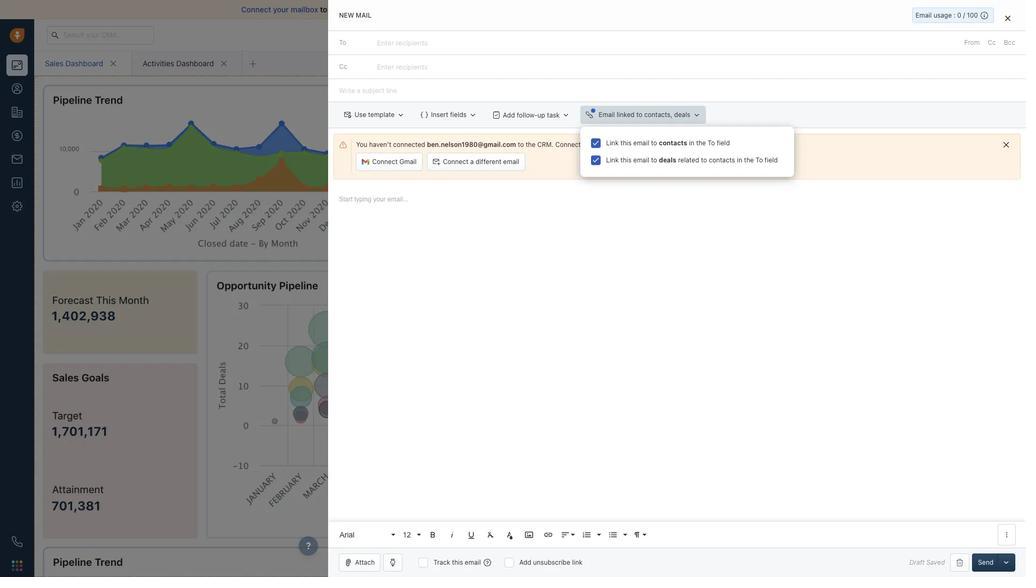 Task type: vqa. For each thing, say whether or not it's contained in the screenshot.
bottom in
yes



Task type: describe. For each thing, give the bounding box(es) containing it.
this for link this email to contacts in the to field
[[621, 139, 632, 147]]

100
[[968, 11, 979, 19]]

draft saved
[[910, 559, 945, 567]]

email image
[[921, 30, 928, 39]]

0 horizontal spatial field
[[717, 139, 730, 147]]

track
[[434, 559, 450, 567]]

connect a different email
[[443, 158, 520, 166]]

to down "contacts,"
[[651, 139, 658, 147]]

new mail
[[339, 11, 372, 19]]

deals for to
[[659, 156, 677, 164]]

task
[[547, 111, 560, 119]]

insert fields
[[431, 111, 467, 119]]

now
[[589, 141, 601, 149]]

add follow-up task
[[503, 111, 560, 119]]

trial
[[749, 31, 760, 38]]

connect for connect gmail
[[372, 158, 398, 166]]

21
[[783, 31, 790, 38]]

your
[[734, 31, 747, 38]]

of
[[490, 5, 497, 14]]

add unsubscribe link
[[520, 559, 583, 567]]

linked
[[617, 111, 635, 119]]

you
[[356, 141, 368, 149]]

clear formatting image
[[486, 530, 496, 540]]

and
[[407, 5, 420, 14]]

deliverability
[[360, 5, 405, 14]]

1 vertical spatial to
[[708, 139, 715, 147]]

explore plans link
[[819, 28, 872, 41]]

crm.
[[538, 141, 554, 149]]

align image
[[561, 530, 571, 540]]

1 horizontal spatial contacts
[[709, 156, 736, 164]]

link for link this email to deals related to contacts in the to field
[[607, 156, 619, 164]]

ends
[[761, 31, 775, 38]]

template
[[368, 111, 395, 119]]

sales
[[45, 59, 64, 68]]

link this email to contacts in the to field
[[607, 139, 730, 147]]

synced.
[[686, 141, 710, 149]]

send button
[[973, 554, 1000, 572]]

fields
[[450, 111, 467, 119]]

1 vertical spatial your
[[627, 141, 641, 149]]

deals for contacts,
[[675, 111, 691, 119]]

activities dashboard
[[143, 59, 214, 68]]

to down conversations
[[651, 156, 658, 164]]

use template button
[[339, 106, 410, 124]]

different
[[476, 158, 502, 166]]

application containing arial
[[329, 185, 1027, 548]]

enter recipients text field for cc
[[377, 58, 430, 75]]

insert fields button
[[416, 106, 482, 124]]

0 horizontal spatial the
[[526, 141, 536, 149]]

2 vertical spatial to
[[756, 156, 763, 164]]

phone image
[[12, 537, 22, 548]]

insert link (⌘k) image
[[544, 530, 554, 540]]

/
[[964, 11, 966, 19]]

email for track this email
[[465, 559, 481, 567]]

mail
[[356, 11, 372, 19]]

to left crm.
[[518, 141, 524, 149]]

0 vertical spatial cc
[[988, 39, 997, 47]]

email for email linked to contacts, deals
[[599, 111, 615, 119]]

close image
[[1011, 7, 1016, 12]]

haven't
[[369, 141, 392, 149]]

insert
[[431, 111, 449, 119]]

to right the now
[[603, 141, 609, 149]]

email linked to contacts, deals
[[599, 111, 691, 119]]

this for track this email
[[452, 559, 463, 567]]

draft
[[910, 559, 925, 567]]

sales dashboard
[[45, 59, 103, 68]]

Write a subject line text field
[[329, 79, 1027, 102]]

paragraph format image
[[633, 530, 642, 540]]

email for email usage : 0 / 100
[[916, 11, 932, 19]]

0 horizontal spatial your
[[273, 5, 289, 14]]

saved
[[927, 559, 945, 567]]

up
[[538, 111, 546, 119]]

connect your mailbox to improve deliverability and enable 2-way sync of email conversations.
[[241, 5, 572, 14]]

ben.nelson1980@gmail.com
[[427, 141, 516, 149]]

follow-
[[517, 111, 538, 119]]

connect a different email button
[[427, 153, 525, 171]]

explore
[[825, 30, 848, 39]]

0 horizontal spatial contacts
[[659, 139, 688, 147]]



Task type: locate. For each thing, give the bounding box(es) containing it.
attach button
[[339, 554, 381, 572]]

way
[[456, 5, 470, 14]]

bold (⌘b) image
[[429, 530, 438, 540]]

to right mailbox
[[320, 5, 327, 14]]

0 vertical spatial field
[[717, 139, 730, 147]]

contacts
[[659, 139, 688, 147], [709, 156, 736, 164]]

email right keep
[[634, 139, 650, 147]]

explore plans
[[825, 30, 866, 39]]

1 dashboard from the left
[[66, 59, 103, 68]]

the
[[697, 139, 706, 147], [526, 141, 536, 149], [745, 156, 754, 164]]

connect inside button
[[443, 158, 469, 166]]

link this email to deals related to contacts in the to field
[[607, 156, 778, 164]]

enter recipients text field up template at the left top
[[377, 58, 430, 75]]

1 enter recipients text field from the top
[[377, 34, 430, 51]]

in up link this email to deals related to contacts in the to field
[[689, 139, 695, 147]]

1 vertical spatial this
[[621, 156, 632, 164]]

use
[[355, 111, 367, 119]]

it
[[583, 141, 587, 149]]

send
[[979, 559, 994, 567]]

arial button
[[336, 525, 397, 546]]

to inside dropdown button
[[637, 111, 643, 119]]

0 vertical spatial contacts
[[659, 139, 688, 147]]

dashboard right activities
[[176, 59, 214, 68]]

phone element
[[6, 532, 28, 553]]

mailbox
[[291, 5, 318, 14]]

email for link this email to deals related to contacts in the to field
[[634, 156, 650, 164]]

2 vertical spatial this
[[452, 559, 463, 567]]

italic (⌘i) image
[[448, 530, 457, 540]]

connect your mailbox link
[[241, 5, 320, 14]]

1 vertical spatial link
[[607, 156, 619, 164]]

2 horizontal spatial the
[[745, 156, 754, 164]]

underline (⌘u) image
[[467, 530, 477, 540]]

your left mailbox
[[273, 5, 289, 14]]

cc down new in the top left of the page
[[339, 63, 347, 71]]

insert image (⌘p) image
[[525, 530, 534, 540]]

in
[[777, 31, 782, 38], [689, 139, 695, 147], [737, 156, 743, 164]]

12 button
[[399, 525, 423, 546]]

a
[[471, 158, 474, 166]]

0 horizontal spatial cc
[[339, 63, 347, 71]]

deals inside dropdown button
[[675, 111, 691, 119]]

your
[[273, 5, 289, 14], [627, 141, 641, 149]]

1 horizontal spatial field
[[765, 156, 778, 164]]

email left the usage
[[916, 11, 932, 19]]

0 vertical spatial to
[[339, 39, 346, 47]]

activities
[[143, 59, 174, 68]]

contacts up 'related'
[[659, 139, 688, 147]]

use template
[[355, 111, 395, 119]]

0 horizontal spatial in
[[689, 139, 695, 147]]

to right linked
[[637, 111, 643, 119]]

freshworks switcher image
[[12, 561, 22, 572]]

link
[[572, 559, 583, 567]]

dashboard
[[66, 59, 103, 68], [176, 59, 214, 68]]

0 horizontal spatial dashboard
[[66, 59, 103, 68]]

from
[[965, 39, 980, 47]]

email
[[916, 11, 932, 19], [599, 111, 615, 119]]

add
[[503, 111, 515, 119], [520, 559, 532, 567]]

email inside email linked to contacts, deals dropdown button
[[599, 111, 615, 119]]

days
[[791, 31, 804, 38]]

application
[[329, 185, 1027, 548]]

0 horizontal spatial add
[[503, 111, 515, 119]]

0
[[958, 11, 962, 19]]

this right track
[[452, 559, 463, 567]]

link down keep
[[607, 156, 619, 164]]

0 vertical spatial in
[[777, 31, 782, 38]]

connect left a
[[443, 158, 469, 166]]

arial
[[340, 531, 355, 539]]

this
[[621, 139, 632, 147], [621, 156, 632, 164], [452, 559, 463, 567]]

1 vertical spatial deals
[[659, 156, 677, 164]]

2 horizontal spatial to
[[756, 156, 763, 164]]

0 vertical spatial email
[[916, 11, 932, 19]]

2 vertical spatial in
[[737, 156, 743, 164]]

1 horizontal spatial your
[[627, 141, 641, 149]]

this down keep
[[621, 156, 632, 164]]

dashboard for sales dashboard
[[66, 59, 103, 68]]

1 horizontal spatial the
[[697, 139, 706, 147]]

close image
[[1006, 15, 1011, 21]]

gmail
[[400, 158, 417, 166]]

text color image
[[506, 530, 515, 540]]

0 vertical spatial enter recipients text field
[[377, 34, 430, 51]]

cc left bcc
[[988, 39, 997, 47]]

unordered list image
[[609, 530, 618, 540]]

this for link this email to deals related to contacts in the to field
[[621, 156, 632, 164]]

connect down the haven't on the top left
[[372, 158, 398, 166]]

0 horizontal spatial email
[[599, 111, 615, 119]]

field
[[717, 139, 730, 147], [765, 156, 778, 164]]

track this email
[[434, 559, 481, 567]]

usage
[[934, 11, 952, 19]]

1 vertical spatial cc
[[339, 63, 347, 71]]

connect for connect your mailbox to improve deliverability and enable 2-way sync of email conversations.
[[241, 5, 271, 14]]

attach
[[355, 559, 375, 567]]

new
[[339, 11, 354, 19]]

keep
[[611, 141, 625, 149]]

connect for connect a different email
[[443, 158, 469, 166]]

2 horizontal spatial in
[[777, 31, 782, 38]]

related
[[679, 156, 700, 164]]

connect gmail
[[372, 158, 417, 166]]

dialog containing arial
[[329, 0, 1027, 578]]

1 vertical spatial contacts
[[709, 156, 736, 164]]

connect gmail button
[[356, 153, 423, 171]]

Enter recipients text field
[[377, 34, 430, 51], [377, 58, 430, 75]]

email down conversations
[[634, 156, 650, 164]]

enter recipients text field for to
[[377, 34, 430, 51]]

link for link this email to contacts in the to field
[[607, 139, 619, 147]]

add for add unsubscribe link
[[520, 559, 532, 567]]

your right keep
[[627, 141, 641, 149]]

this down linked
[[621, 139, 632, 147]]

conversations.
[[520, 5, 572, 14]]

ordered list image
[[583, 530, 592, 540]]

connect inside button
[[372, 158, 398, 166]]

1 vertical spatial in
[[689, 139, 695, 147]]

connect left it
[[556, 141, 581, 149]]

1 horizontal spatial email
[[916, 11, 932, 19]]

email left linked
[[599, 111, 615, 119]]

0 vertical spatial add
[[503, 111, 515, 119]]

deals right "contacts,"
[[675, 111, 691, 119]]

email for link this email to contacts in the to field
[[634, 139, 650, 147]]

to
[[339, 39, 346, 47], [708, 139, 715, 147], [756, 156, 763, 164]]

email right different on the left of the page
[[504, 158, 520, 166]]

add left follow-
[[503, 111, 515, 119]]

connect left mailbox
[[241, 5, 271, 14]]

12
[[403, 531, 411, 539]]

0 vertical spatial deals
[[675, 111, 691, 119]]

connected
[[393, 141, 425, 149]]

1 vertical spatial enter recipients text field
[[377, 58, 430, 75]]

2 enter recipients text field from the top
[[377, 58, 430, 75]]

cc
[[988, 39, 997, 47], [339, 63, 347, 71]]

plans
[[850, 30, 866, 39]]

contacts,
[[645, 111, 673, 119]]

0 vertical spatial this
[[621, 139, 632, 147]]

email down underline (⌘u) icon
[[465, 559, 481, 567]]

1 horizontal spatial to
[[708, 139, 715, 147]]

1 horizontal spatial add
[[520, 559, 532, 567]]

more misc image
[[1003, 530, 1012, 540]]

2-
[[448, 5, 456, 14]]

deals down conversations
[[659, 156, 677, 164]]

add left unsubscribe
[[520, 559, 532, 567]]

you haven't connected ben.nelson1980@gmail.com to the crm. connect it now to keep your conversations synced.
[[356, 141, 710, 149]]

conversations
[[642, 141, 684, 149]]

1 link from the top
[[607, 139, 619, 147]]

deals
[[675, 111, 691, 119], [659, 156, 677, 164]]

:
[[954, 11, 956, 19]]

1 horizontal spatial dashboard
[[176, 59, 214, 68]]

1 horizontal spatial in
[[737, 156, 743, 164]]

sync
[[472, 5, 488, 14]]

2 dashboard from the left
[[176, 59, 214, 68]]

to right 'related'
[[701, 156, 707, 164]]

in right 'related'
[[737, 156, 743, 164]]

unsubscribe
[[533, 559, 571, 567]]

dashboard for activities dashboard
[[176, 59, 214, 68]]

your trial ends in 21 days
[[734, 31, 804, 38]]

enable
[[422, 5, 446, 14]]

in left 21
[[777, 31, 782, 38]]

connect
[[241, 5, 271, 14], [556, 141, 581, 149], [372, 158, 398, 166], [443, 158, 469, 166]]

link
[[607, 139, 619, 147], [607, 156, 619, 164]]

bcc
[[1005, 39, 1016, 47]]

dashboard right sales
[[66, 59, 103, 68]]

link right the now
[[607, 139, 619, 147]]

email inside connect a different email button
[[504, 158, 520, 166]]

enter recipients text field down connect your mailbox to improve deliverability and enable 2-way sync of email conversations.
[[377, 34, 430, 51]]

email usage : 0 / 100
[[916, 11, 979, 19]]

add follow-up task button
[[488, 106, 576, 124], [488, 106, 576, 124]]

email linked to contacts, deals button
[[581, 106, 706, 124]]

0 horizontal spatial to
[[339, 39, 346, 47]]

1 vertical spatial field
[[765, 156, 778, 164]]

dialog
[[329, 0, 1027, 578]]

1 vertical spatial email
[[599, 111, 615, 119]]

contacts down the synced.
[[709, 156, 736, 164]]

1 vertical spatial add
[[520, 559, 532, 567]]

email right of in the top left of the page
[[499, 5, 518, 14]]

1 horizontal spatial cc
[[988, 39, 997, 47]]

2 link from the top
[[607, 156, 619, 164]]

0 vertical spatial your
[[273, 5, 289, 14]]

improve
[[329, 5, 358, 14]]

Search your CRM... text field
[[47, 26, 154, 44]]

0 vertical spatial link
[[607, 139, 619, 147]]

add for add follow-up task
[[503, 111, 515, 119]]



